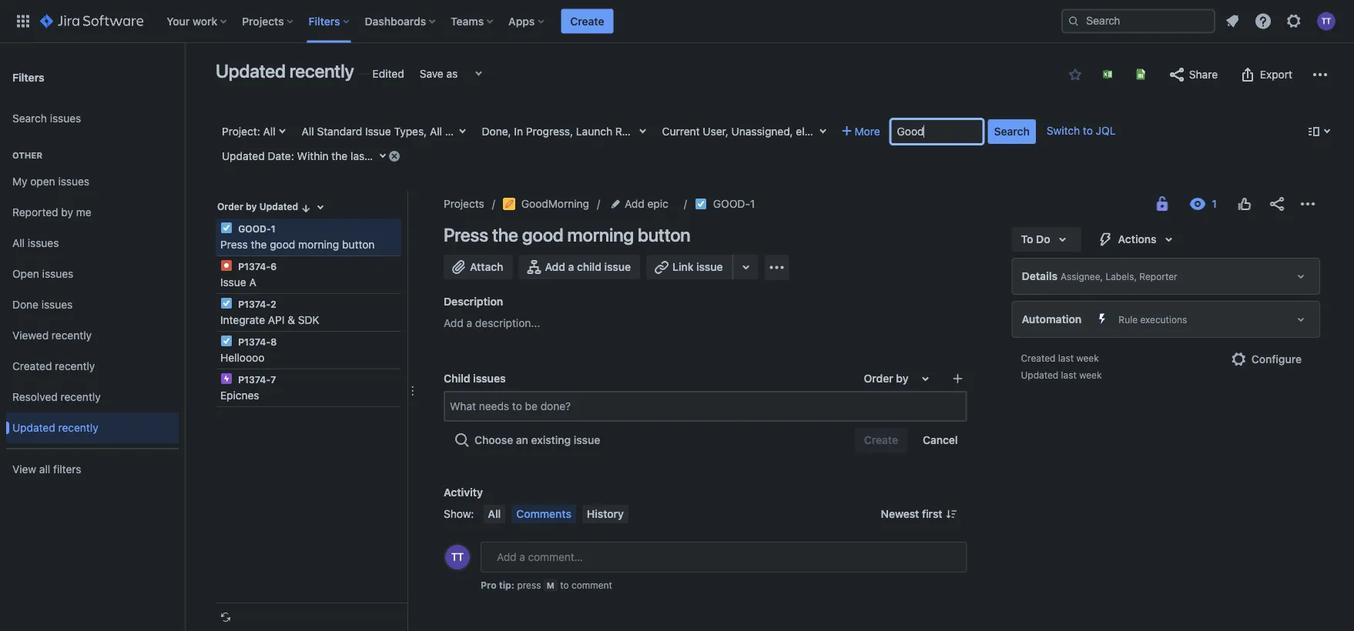 Task type: vqa. For each thing, say whether or not it's contained in the screenshot.
search box
no



Task type: describe. For each thing, give the bounding box(es) containing it.
p1374-2
[[236, 299, 276, 310]]

by for updated
[[246, 202, 257, 212]]

launched,
[[652, 125, 704, 138]]

recently for viewed recently link
[[52, 330, 92, 342]]

p1374-7
[[236, 375, 276, 385]]

epic,
[[585, 125, 609, 138]]

0 horizontal spatial good
[[270, 239, 295, 251]]

Add a comment… field
[[481, 543, 968, 573]]

add app image
[[768, 259, 787, 277]]

0 vertical spatial to
[[1084, 124, 1094, 137]]

teams
[[451, 15, 484, 27]]

1 inside good-1 link
[[751, 198, 755, 210]]

jql
[[1096, 124, 1116, 137]]

all issues
[[12, 237, 59, 250]]

search for search
[[995, 125, 1030, 138]]

task image left good-1 link at the right top of page
[[695, 198, 707, 210]]

0 horizontal spatial morning
[[298, 239, 339, 251]]

save
[[420, 67, 444, 80]]

share
[[1190, 68, 1218, 81]]

remove criteria image
[[388, 150, 401, 162]]

view
[[12, 464, 36, 476]]

reported
[[12, 206, 58, 219]]

recently for updated recently link
[[58, 422, 98, 435]]

small image
[[1070, 69, 1082, 81]]

resolved recently
[[12, 391, 101, 404]]

history
[[587, 508, 624, 521]]

order by
[[864, 373, 909, 385]]

help image
[[1255, 12, 1273, 30]]

in
[[514, 125, 523, 138]]

open in google sheets image
[[1135, 68, 1148, 81]]

newest
[[881, 508, 920, 521]]

tip:
[[499, 580, 515, 591]]

1 horizontal spatial issue
[[365, 125, 391, 138]]

2 types, from the left
[[523, 125, 556, 138]]

link web pages and more image
[[737, 258, 756, 277]]

dashboards button
[[360, 9, 442, 34]]

attach
[[470, 261, 504, 274]]

projects for projects link
[[444, 198, 485, 210]]

apps button
[[504, 9, 551, 34]]

goodmorning link
[[503, 195, 590, 213]]

unassigned,
[[732, 125, 794, 138]]

task image for press the good morning button
[[220, 222, 233, 234]]

0 vertical spatial week
[[379, 150, 405, 163]]

executions
[[1141, 314, 1188, 325]]

export button
[[1232, 62, 1301, 87]]

your work button
[[162, 9, 233, 34]]

reported by me
[[12, 206, 91, 219]]

reporter
[[1140, 271, 1178, 282]]

configure
[[1252, 353, 1302, 366]]

Search field
[[1062, 9, 1216, 34]]

done,                                 in progress,                                 launch ready,                                 launched,                                 test,                                 to do
[[482, 125, 763, 138]]

primary element
[[9, 0, 1062, 43]]

projects button
[[238, 9, 300, 34]]

1 vertical spatial filters
[[12, 71, 44, 83]]

labels,
[[1106, 271, 1138, 282]]

1 task from the left
[[469, 125, 492, 138]]

updated inside created last week updated last week
[[1022, 370, 1059, 381]]

1 vertical spatial good-
[[238, 223, 271, 234]]

8
[[271, 337, 277, 348]]

current user,                                 unassigned,                                 eloisefrancis23,                                 org-admins,                                 terry turtle
[[662, 125, 999, 138]]

switch
[[1047, 124, 1081, 137]]

my open issues link
[[6, 166, 179, 197]]

edited
[[373, 67, 404, 80]]

add a child issue button
[[519, 255, 640, 280]]

bug image
[[220, 260, 233, 272]]

sub-
[[445, 125, 469, 138]]

1 vertical spatial last
[[1059, 353, 1074, 364]]

epic
[[648, 198, 669, 210]]

configure link
[[1221, 348, 1312, 372]]

updated down project:
[[222, 150, 265, 163]]

add a child issue
[[545, 261, 631, 274]]

link issue
[[673, 261, 723, 274]]

all left sub-
[[430, 125, 442, 138]]

Search issues using keywords text field
[[891, 119, 984, 144]]

add epic
[[625, 198, 669, 210]]

dashboards
[[365, 15, 426, 27]]

1 horizontal spatial press
[[444, 224, 489, 246]]

all for all issues
[[12, 237, 25, 250]]

small image
[[300, 202, 312, 215]]

rule executions
[[1119, 314, 1188, 325]]

copy link to issue image
[[752, 197, 765, 210]]

2 vertical spatial 1
[[271, 223, 276, 234]]

filters inside popup button
[[309, 15, 340, 27]]

user,
[[703, 125, 729, 138]]

as
[[447, 67, 458, 80]]

epicnes
[[220, 390, 259, 402]]

filters
[[53, 464, 81, 476]]

created last week updated last week
[[1022, 353, 1102, 381]]

current user,                                 unassigned,                                 eloisefrancis23,                                 org-admins,                                 terry turtle button
[[656, 119, 999, 144]]

other group
[[6, 134, 179, 449]]

child
[[577, 261, 602, 274]]

all up date:
[[263, 125, 276, 138]]

viewed recently
[[12, 330, 92, 342]]

resolved
[[12, 391, 58, 404]]

story,
[[612, 125, 641, 138]]

add a description...
[[444, 317, 541, 330]]

issue inside link issue button
[[697, 261, 723, 274]]

1 horizontal spatial updated recently
[[216, 60, 354, 82]]

2 horizontal spatial the
[[492, 224, 519, 246]]

all standard issue types,                                 all sub-task issue types,                                 bug,                                 epic,                                 story,                                 task
[[302, 125, 667, 138]]

issues for search issues
[[50, 112, 81, 125]]

1 horizontal spatial press the good morning button
[[444, 224, 691, 246]]

sidebar navigation image
[[168, 62, 202, 92]]

appswitcher icon image
[[14, 12, 32, 30]]

filters button
[[304, 9, 356, 34]]

notifications image
[[1224, 12, 1242, 30]]

reported by me link
[[6, 197, 179, 228]]

last for updated
[[1062, 370, 1077, 381]]

actions button
[[1088, 227, 1188, 252]]

more
[[855, 125, 881, 138]]

&
[[288, 314, 295, 327]]

a
[[249, 276, 256, 289]]

test,
[[707, 125, 731, 138]]

automation
[[1022, 313, 1082, 326]]

6
[[271, 261, 277, 272]]

created recently
[[12, 360, 95, 373]]

task image for integrate api & sdk
[[220, 297, 233, 310]]

settings image
[[1285, 12, 1304, 30]]

7
[[271, 375, 276, 385]]

1 vertical spatial week
[[1077, 353, 1100, 364]]

last for the
[[351, 150, 368, 163]]

actions image
[[1299, 195, 1318, 213]]

issues for open issues
[[42, 268, 73, 281]]

all
[[39, 464, 50, 476]]



Task type: locate. For each thing, give the bounding box(es) containing it.
issue right link at top
[[697, 261, 723, 274]]

view all filters link
[[6, 455, 179, 486]]

all for all
[[488, 508, 501, 521]]

1 vertical spatial updated recently
[[12, 422, 98, 435]]

p1374- for issue a
[[238, 261, 271, 272]]

0 horizontal spatial search
[[12, 112, 47, 125]]

1 horizontal spatial 1
[[371, 150, 376, 163]]

2 vertical spatial week
[[1080, 370, 1102, 381]]

2 horizontal spatial by
[[897, 373, 909, 385]]

2 vertical spatial last
[[1062, 370, 1077, 381]]

2
[[271, 299, 276, 310]]

0 horizontal spatial 1
[[271, 223, 276, 234]]

0 horizontal spatial created
[[12, 360, 52, 373]]

menu bar containing all
[[480, 506, 632, 524]]

0 horizontal spatial good-
[[238, 223, 271, 234]]

0 horizontal spatial updated recently
[[12, 422, 98, 435]]

cancel
[[923, 434, 958, 447]]

1 types, from the left
[[394, 125, 427, 138]]

0 vertical spatial last
[[351, 150, 368, 163]]

good-1 up link web pages and more image
[[714, 198, 755, 210]]

teams button
[[446, 9, 500, 34]]

p1374- for integrate api & sdk
[[238, 299, 271, 310]]

choose
[[475, 434, 513, 447]]

comment
[[572, 580, 613, 591]]

filters right projects popup button
[[309, 15, 340, 27]]

search left switch
[[995, 125, 1030, 138]]

all inside other group
[[12, 237, 25, 250]]

updated recently down projects popup button
[[216, 60, 354, 82]]

projects left goodmorning icon
[[444, 198, 485, 210]]

types,
[[394, 125, 427, 138], [523, 125, 556, 138]]

updated down projects popup button
[[216, 60, 286, 82]]

1 horizontal spatial types,
[[523, 125, 556, 138]]

launch
[[576, 125, 613, 138]]

0 horizontal spatial by
[[61, 206, 73, 219]]

1 down order by updated link
[[271, 223, 276, 234]]

your profile and settings image
[[1318, 12, 1336, 30]]

turtle
[[970, 125, 999, 138]]

types, right in
[[523, 125, 556, 138]]

date:
[[268, 150, 294, 163]]

issue left progress,
[[495, 125, 521, 138]]

task image for helloooo
[[220, 335, 233, 348]]

1 horizontal spatial do
[[1037, 233, 1051, 246]]

0 horizontal spatial order
[[217, 202, 243, 212]]

do right test,
[[749, 125, 763, 138]]

1 horizontal spatial a
[[568, 261, 574, 274]]

1 vertical spatial good-1
[[236, 223, 276, 234]]

actions
[[1119, 233, 1157, 246]]

1 vertical spatial to
[[560, 580, 569, 591]]

press up bug image
[[220, 239, 248, 251]]

add for add a child issue
[[545, 261, 566, 274]]

1 horizontal spatial created
[[1022, 353, 1056, 364]]

issue a
[[220, 276, 256, 289]]

add for add a description...
[[444, 317, 464, 330]]

recently down viewed recently link
[[55, 360, 95, 373]]

by left me
[[61, 206, 73, 219]]

updated recently inside other group
[[12, 422, 98, 435]]

vote options: no one has voted for this issue yet. image
[[1236, 195, 1255, 213]]

1 horizontal spatial issue
[[605, 261, 631, 274]]

details
[[1022, 270, 1058, 283]]

add inside "add a child issue" button
[[545, 261, 566, 274]]

issue right existing
[[574, 434, 601, 447]]

done,                                 in progress,                                 launch ready,                                 launched,                                 test,                                 to do button
[[476, 119, 763, 144]]

2 horizontal spatial add
[[625, 198, 645, 210]]

2 horizontal spatial issue
[[495, 125, 521, 138]]

1 vertical spatial add
[[545, 261, 566, 274]]

profile image of terry turtle image
[[445, 546, 470, 570]]

0 horizontal spatial press
[[220, 239, 248, 251]]

search for search issues
[[12, 112, 47, 125]]

search inside 'button'
[[995, 125, 1030, 138]]

1 vertical spatial order
[[864, 373, 894, 385]]

p1374- for epicnes
[[238, 375, 271, 385]]

1 horizontal spatial filters
[[309, 15, 340, 27]]

recently down the created recently link
[[61, 391, 101, 404]]

0 vertical spatial do
[[749, 125, 763, 138]]

save as button
[[412, 62, 466, 86]]

the up 'p1374-6'
[[251, 239, 267, 251]]

updated inside other group
[[12, 422, 55, 435]]

by left small icon
[[246, 202, 257, 212]]

viewed
[[12, 330, 49, 342]]

2 p1374- from the top
[[238, 299, 271, 310]]

order by button
[[855, 367, 944, 392]]

me
[[76, 206, 91, 219]]

issues for all issues
[[28, 237, 59, 250]]

all up the "within"
[[302, 125, 314, 138]]

task image up helloooo
[[220, 335, 233, 348]]

p1374-
[[238, 261, 271, 272], [238, 299, 271, 310], [238, 337, 271, 348], [238, 375, 271, 385]]

a left child
[[568, 261, 574, 274]]

p1374- up integrate on the left of page
[[238, 299, 271, 310]]

to right m
[[560, 580, 569, 591]]

search issues link
[[6, 103, 179, 134]]

issue for choose an existing issue
[[574, 434, 601, 447]]

the down goodmorning icon
[[492, 224, 519, 246]]

good-1 down order by updated
[[236, 223, 276, 234]]

updated down automation on the right of page
[[1022, 370, 1059, 381]]

issue for add a child issue
[[605, 261, 631, 274]]

0 horizontal spatial projects
[[242, 15, 284, 27]]

project: all
[[222, 125, 276, 138]]

updated recently down resolved recently
[[12, 422, 98, 435]]

resolved recently link
[[6, 382, 179, 413]]

all up open
[[12, 237, 25, 250]]

created for created last week updated last week
[[1022, 353, 1056, 364]]

m
[[547, 581, 555, 591]]

1 p1374- from the top
[[238, 261, 271, 272]]

recently for resolved recently link at the left of the page
[[61, 391, 101, 404]]

p1374-8
[[236, 337, 277, 348]]

1 horizontal spatial good-1
[[714, 198, 755, 210]]

by left create child icon
[[897, 373, 909, 385]]

by inside other group
[[61, 206, 73, 219]]

0 horizontal spatial add
[[444, 317, 464, 330]]

done
[[12, 299, 39, 311]]

my
[[12, 175, 27, 188]]

do up "details"
[[1037, 233, 1051, 246]]

newest first button
[[872, 506, 968, 524]]

goodmorning image
[[503, 198, 515, 210]]

order
[[217, 202, 243, 212], [864, 373, 894, 385]]

0 vertical spatial order
[[217, 202, 243, 212]]

1 horizontal spatial to
[[1084, 124, 1094, 137]]

the down standard at the left of page
[[332, 150, 348, 163]]

created inside other group
[[12, 360, 52, 373]]

2 task from the left
[[644, 125, 667, 138]]

recently for the created recently link
[[55, 360, 95, 373]]

progress,
[[526, 125, 573, 138]]

1 horizontal spatial button
[[638, 224, 691, 246]]

add left epic
[[625, 198, 645, 210]]

add epic button
[[608, 195, 673, 213]]

created down automation on the right of page
[[1022, 353, 1056, 364]]

4 p1374- from the top
[[238, 375, 271, 385]]

org-
[[878, 125, 900, 138]]

issue inside "add a child issue" button
[[605, 261, 631, 274]]

banner
[[0, 0, 1355, 43]]

choose an existing issue button
[[444, 428, 610, 453]]

recently up created recently
[[52, 330, 92, 342]]

0 horizontal spatial the
[[251, 239, 267, 251]]

ready,
[[616, 125, 649, 138]]

newest first image
[[946, 509, 958, 521]]

1 left remove criteria icon
[[371, 150, 376, 163]]

all standard issue types,                                 all sub-task issue types,                                 bug,                                 epic,                                 story,                                 task button
[[296, 119, 667, 144]]

create child image
[[952, 373, 965, 385]]

a inside button
[[568, 261, 574, 274]]

details element
[[1012, 258, 1321, 295]]

do
[[749, 125, 763, 138], [1037, 233, 1051, 246]]

current
[[662, 125, 700, 138]]

issue down bug image
[[220, 276, 246, 289]]

add inside add epic dropdown button
[[625, 198, 645, 210]]

api
[[268, 314, 285, 327]]

to do button
[[1012, 227, 1082, 252]]

0 horizontal spatial issue
[[574, 434, 601, 447]]

0 vertical spatial add
[[625, 198, 645, 210]]

order by updated link
[[216, 197, 314, 216]]

0 vertical spatial good-1
[[714, 198, 755, 210]]

good-1 link
[[714, 195, 755, 213]]

projects right the work
[[242, 15, 284, 27]]

p1374-6
[[236, 261, 277, 272]]

a for child
[[568, 261, 574, 274]]

1 vertical spatial a
[[467, 317, 473, 330]]

recently
[[290, 60, 354, 82], [52, 330, 92, 342], [55, 360, 95, 373], [61, 391, 101, 404], [58, 422, 98, 435]]

0 horizontal spatial press the good morning button
[[220, 239, 375, 251]]

1 horizontal spatial to
[[1022, 233, 1034, 246]]

order for order by updated
[[217, 202, 243, 212]]

press down projects link
[[444, 224, 489, 246]]

1 horizontal spatial add
[[545, 261, 566, 274]]

projects for projects popup button
[[242, 15, 284, 27]]

good-
[[714, 198, 751, 210], [238, 223, 271, 234]]

search issues
[[12, 112, 81, 125]]

work
[[193, 15, 218, 27]]

0 vertical spatial to
[[734, 125, 746, 138]]

recently down filters popup button
[[290, 60, 354, 82]]

by for me
[[61, 206, 73, 219]]

0 horizontal spatial types,
[[394, 125, 427, 138]]

search up other
[[12, 112, 47, 125]]

share link
[[1161, 62, 1226, 87]]

description...
[[475, 317, 541, 330]]

add
[[625, 198, 645, 210], [545, 261, 566, 274], [444, 317, 464, 330]]

created inside created last week updated last week
[[1022, 353, 1056, 364]]

types, up remove criteria icon
[[394, 125, 427, 138]]

issue inside choose an existing issue button
[[574, 434, 601, 447]]

1 vertical spatial to
[[1022, 233, 1034, 246]]

press the good morning button down the goodmorning
[[444, 224, 691, 246]]

projects inside popup button
[[242, 15, 284, 27]]

0 horizontal spatial to
[[734, 125, 746, 138]]

task image
[[695, 198, 707, 210], [220, 222, 233, 234], [220, 297, 233, 310], [220, 335, 233, 348]]

task right story,
[[644, 125, 667, 138]]

projects link
[[444, 195, 485, 213]]

press the good morning button
[[444, 224, 691, 246], [220, 239, 375, 251]]

to left jql
[[1084, 124, 1094, 137]]

press the good morning button up 6
[[220, 239, 375, 251]]

within
[[297, 150, 329, 163]]

more button
[[837, 119, 887, 144]]

project:
[[222, 125, 260, 138]]

1
[[371, 150, 376, 163], [751, 198, 755, 210], [271, 223, 276, 234]]

automation element
[[1012, 301, 1321, 338]]

good- inside good-1 link
[[714, 198, 751, 210]]

1 horizontal spatial good-
[[714, 198, 751, 210]]

existing
[[531, 434, 571, 447]]

0 horizontal spatial filters
[[12, 71, 44, 83]]

done issues
[[12, 299, 73, 311]]

open in microsoft excel image
[[1102, 68, 1114, 81]]

add for add epic
[[625, 198, 645, 210]]

a for description...
[[467, 317, 473, 330]]

good- left copy link to issue icon
[[714, 198, 751, 210]]

helloooo
[[220, 352, 265, 365]]

issue
[[365, 125, 391, 138], [495, 125, 521, 138], [220, 276, 246, 289]]

to right test,
[[734, 125, 746, 138]]

integrate
[[220, 314, 265, 327]]

issue
[[605, 261, 631, 274], [697, 261, 723, 274], [574, 434, 601, 447]]

issues for done issues
[[41, 299, 73, 311]]

0 horizontal spatial issue
[[220, 276, 246, 289]]

0 vertical spatial good-
[[714, 198, 751, 210]]

epic image
[[220, 373, 233, 385]]

1 vertical spatial 1
[[751, 198, 755, 210]]

issues for child issues
[[473, 373, 506, 385]]

task image up bug image
[[220, 222, 233, 234]]

3 p1374- from the top
[[238, 337, 271, 348]]

1 horizontal spatial morning
[[568, 224, 634, 246]]

all right show:
[[488, 508, 501, 521]]

task
[[469, 125, 492, 138], [644, 125, 667, 138]]

0 horizontal spatial a
[[467, 317, 473, 330]]

filters up search issues
[[12, 71, 44, 83]]

p1374- up helloooo
[[238, 337, 271, 348]]

a down description
[[467, 317, 473, 330]]

all for all standard issue types,                                 all sub-task issue types,                                 bug,                                 epic,                                 story,                                 task
[[302, 125, 314, 138]]

0 horizontal spatial task
[[469, 125, 492, 138]]

child issues
[[444, 373, 506, 385]]

1 horizontal spatial order
[[864, 373, 894, 385]]

0 vertical spatial projects
[[242, 15, 284, 27]]

2 vertical spatial add
[[444, 317, 464, 330]]

0 horizontal spatial to
[[560, 580, 569, 591]]

good up 6
[[270, 239, 295, 251]]

the
[[332, 150, 348, 163], [492, 224, 519, 246], [251, 239, 267, 251]]

0 vertical spatial a
[[568, 261, 574, 274]]

0 horizontal spatial good-1
[[236, 223, 276, 234]]

1 horizontal spatial task
[[644, 125, 667, 138]]

banner containing your work
[[0, 0, 1355, 43]]

p1374- up the a
[[238, 261, 271, 272]]

details assignee, labels, reporter
[[1022, 270, 1178, 283]]

created for created recently
[[12, 360, 52, 373]]

0 vertical spatial filters
[[309, 15, 340, 27]]

issue right child
[[605, 261, 631, 274]]

updated recently
[[216, 60, 354, 82], [12, 422, 98, 435]]

0 vertical spatial updated recently
[[216, 60, 354, 82]]

1 vertical spatial projects
[[444, 198, 485, 210]]

order for order by
[[864, 373, 894, 385]]

add down description
[[444, 317, 464, 330]]

switch to jql link
[[1047, 124, 1116, 137]]

all inside button
[[488, 508, 501, 521]]

share image
[[1269, 195, 1287, 213]]

search image
[[1068, 15, 1080, 27]]

created
[[1022, 353, 1056, 364], [12, 360, 52, 373]]

p1374- for helloooo
[[238, 337, 271, 348]]

1 horizontal spatial by
[[246, 202, 257, 212]]

1 horizontal spatial good
[[522, 224, 564, 246]]

add left child
[[545, 261, 566, 274]]

updated left small icon
[[259, 202, 298, 212]]

0 horizontal spatial do
[[749, 125, 763, 138]]

updated down resolved
[[12, 422, 55, 435]]

good- down order by updated
[[238, 223, 271, 234]]

child
[[444, 373, 471, 385]]

created down viewed
[[12, 360, 52, 373]]

1 vertical spatial do
[[1037, 233, 1051, 246]]

good down goodmorning link at left
[[522, 224, 564, 246]]

jira software image
[[40, 12, 144, 30], [40, 12, 144, 30]]

task image up integrate on the left of page
[[220, 297, 233, 310]]

morning down small icon
[[298, 239, 339, 251]]

press
[[517, 580, 541, 591]]

recently down resolved recently link at the left of the page
[[58, 422, 98, 435]]

order inside popup button
[[864, 373, 894, 385]]

p1374- up epicnes
[[238, 375, 271, 385]]

viewed recently link
[[6, 321, 179, 351]]

to up "details"
[[1022, 233, 1034, 246]]

1 up link web pages and more image
[[751, 198, 755, 210]]

an
[[516, 434, 529, 447]]

1 horizontal spatial projects
[[444, 198, 485, 210]]

open issues link
[[6, 259, 179, 290]]

1 horizontal spatial search
[[995, 125, 1030, 138]]

last
[[351, 150, 368, 163], [1059, 353, 1074, 364], [1062, 370, 1077, 381]]

morning up child
[[568, 224, 634, 246]]

sdk
[[298, 314, 320, 327]]

done issues link
[[6, 290, 179, 321]]

admins,
[[900, 125, 938, 138]]

menu bar
[[480, 506, 632, 524]]

newest first
[[881, 508, 943, 521]]

1 horizontal spatial the
[[332, 150, 348, 163]]

2 horizontal spatial 1
[[751, 198, 755, 210]]

2 horizontal spatial issue
[[697, 261, 723, 274]]

0 horizontal spatial button
[[342, 239, 375, 251]]

issue up remove criteria icon
[[365, 125, 391, 138]]

open
[[12, 268, 39, 281]]

Child issues field
[[445, 393, 966, 421]]

task left in
[[469, 125, 492, 138]]

0 vertical spatial 1
[[371, 150, 376, 163]]

other
[[12, 151, 42, 161]]

by inside popup button
[[897, 373, 909, 385]]



